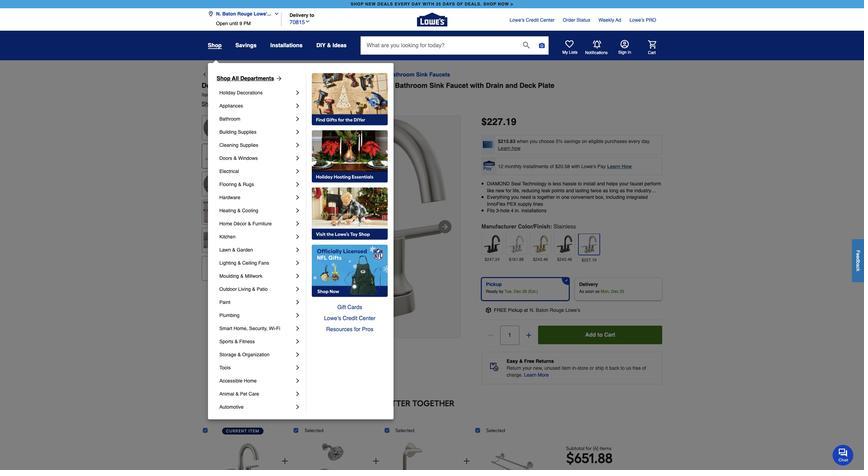 Task type: locate. For each thing, give the bounding box(es) containing it.
1 chevron right image from the top
[[294, 116, 301, 122]]

pickup left "at"
[[508, 308, 523, 313]]

17 chevron right image from the top
[[294, 391, 301, 398]]

and left deck
[[506, 82, 518, 90]]

automotive link
[[219, 401, 294, 414]]

lowes pay logo image
[[482, 161, 496, 171]]

$ inside subtotal for ( 4 ) items $ 651 .88
[[566, 451, 574, 467]]

lowe's left pro
[[630, 17, 645, 23]]

how
[[622, 164, 632, 169]]

16 chevron right image from the top
[[294, 378, 301, 385]]

0 horizontal spatial arrow right image
[[274, 75, 282, 82]]

& right sports
[[235, 339, 238, 345]]

for inside diamond seal technology is less hassle to install and helps your faucet perform like new for life, reducing leak points and lasting twice as long as the industry standard
[[506, 188, 512, 193]]

arrow right image inside shop all departments link
[[274, 75, 282, 82]]

in inside everything you need is together in one convenient box, including integrated innoflex pex supply lines fits 3-hole 4 in. installations
[[556, 195, 560, 200]]

$ 227 . 19
[[482, 116, 517, 127]]

1 horizontal spatial with
[[572, 164, 580, 169]]

center for lowe's credit center
[[359, 316, 376, 322]]

chevron right image for tools
[[294, 365, 301, 372]]

together
[[537, 195, 555, 200]]

sink
[[416, 72, 428, 78], [430, 82, 444, 90]]

shop new deals every day with 25 days of deals. shop now > link
[[349, 0, 515, 8]]

1 vertical spatial title image
[[203, 202, 225, 223]]

chevron right image for building supplies
[[294, 129, 301, 136]]

$243.46 for champagne bronze image
[[533, 257, 548, 262]]

13 chevron right image from the top
[[294, 339, 301, 345]]

shop
[[217, 76, 231, 82]]

for inside subtotal for ( 4 ) items $ 651 .88
[[586, 446, 592, 452]]

add
[[585, 332, 596, 338]]

shop left new
[[351, 2, 364, 7]]

25 right mon,
[[620, 289, 625, 294]]

shop for shop delta
[[202, 101, 215, 107]]

1 horizontal spatial rouge
[[550, 308, 564, 313]]

14 chevron right image from the top
[[294, 352, 301, 359]]

champagne bronze image
[[532, 235, 550, 253]]

faucets inside bathroom sink faucets link
[[429, 72, 450, 78]]

center up pros
[[359, 316, 376, 322]]

delta trinsic stainless 4-in centerset 2-handle watersense bathroom sink faucet with drain and deck plate item # 4130955 | model # 2559-ssmpu-dst
[[202, 82, 555, 98]]

chevron right image for doors & windows
[[294, 155, 301, 162]]

of right free
[[642, 366, 646, 371]]

your
[[619, 181, 629, 187], [523, 366, 532, 371]]

fi
[[276, 326, 280, 332]]

heads
[[366, 72, 383, 78]]

$161.88
[[509, 257, 524, 262]]

lowe's pro
[[630, 17, 656, 23]]

.88
[[594, 451, 613, 467]]

1 horizontal spatial stainless
[[554, 224, 576, 230]]

& left cooling
[[237, 208, 241, 214]]

how
[[512, 146, 521, 151]]

n. right "at"
[[530, 308, 535, 313]]

shower
[[345, 72, 365, 78]]

1 horizontal spatial dec
[[611, 289, 619, 294]]

subtotal for ( 4 ) items $ 651 .88
[[566, 446, 613, 467]]

0 horizontal spatial 25
[[436, 2, 441, 7]]

1 horizontal spatial sink
[[430, 82, 444, 90]]

2 chevron right image from the top
[[294, 129, 301, 136]]

savings button
[[236, 39, 257, 52]]

fans
[[258, 261, 269, 266]]

chevron right image for appliances
[[294, 102, 301, 109]]

5 chevron right image from the top
[[294, 220, 301, 227]]

supplies up windows
[[240, 143, 258, 148]]

0 horizontal spatial pickup
[[486, 282, 502, 287]]

1 shop from the left
[[351, 2, 364, 7]]

rouge up the pm
[[237, 11, 252, 17]]

1 chevron right image from the top
[[294, 89, 301, 96]]

1 vertical spatial credit
[[343, 316, 358, 322]]

savings
[[236, 42, 257, 49]]

0 horizontal spatial stainless
[[245, 82, 275, 90]]

1 horizontal spatial your
[[619, 181, 629, 187]]

chevron right image for lighting & ceiling fans
[[294, 260, 301, 267]]

faucets up 2-
[[317, 72, 338, 78]]

0 horizontal spatial $
[[482, 116, 487, 127]]

chevron right image for bathroom
[[294, 116, 301, 122]]

0 vertical spatial sink
[[416, 72, 428, 78]]

0 horizontal spatial with
[[470, 82, 484, 90]]

1 vertical spatial your
[[523, 366, 532, 371]]

$243.46 down champagne bronze image
[[533, 257, 548, 262]]

0 vertical spatial baton
[[222, 11, 236, 17]]

organization
[[242, 352, 270, 358]]

delivery up soon
[[579, 282, 598, 287]]

2 horizontal spatial learn
[[607, 164, 621, 169]]

0 vertical spatial learn
[[498, 146, 511, 151]]

weekly
[[599, 17, 615, 23]]

chevron right image
[[294, 89, 301, 96], [294, 102, 301, 109], [294, 168, 301, 175], [294, 207, 301, 214], [294, 220, 301, 227], [294, 260, 301, 267], [294, 286, 301, 293]]

ideas
[[333, 42, 347, 49]]

shop
[[208, 42, 222, 49], [202, 101, 215, 107]]

faucets inside bathroom faucets & shower heads link
[[317, 72, 338, 78]]

baton right "at"
[[536, 308, 549, 313]]

learn
[[498, 146, 511, 151], [607, 164, 621, 169], [524, 373, 537, 378]]

and up twice
[[597, 181, 605, 187]]

chevron left image
[[202, 72, 207, 77]]

1 dec from the left
[[514, 289, 521, 294]]

lowe's down the 'as'
[[566, 308, 581, 313]]

0 horizontal spatial cart
[[604, 332, 615, 338]]

5 chevron right image from the top
[[294, 181, 301, 188]]

1 horizontal spatial learn
[[524, 373, 537, 378]]

1 horizontal spatial center
[[540, 17, 555, 23]]

for inside the resources for pros link
[[354, 327, 361, 333]]

cart
[[648, 50, 656, 55], [604, 332, 615, 338]]

fitness
[[239, 339, 255, 345]]

delta down the 4130955
[[216, 101, 229, 107]]

2 dec from the left
[[611, 289, 619, 294]]

visit the lowe's toy shop. image
[[312, 188, 388, 240]]

0 vertical spatial supplies
[[238, 129, 257, 135]]

sports & fitness
[[219, 339, 255, 345]]

& for lighting & ceiling fans
[[238, 261, 241, 266]]

departments
[[240, 76, 274, 82]]

1 vertical spatial for
[[354, 327, 361, 333]]

7 chevron right image from the top
[[294, 286, 301, 293]]

location image
[[208, 11, 213, 17]]

Search Query text field
[[361, 37, 518, 55]]

delta up item
[[202, 82, 219, 90]]

6 chevron right image from the top
[[294, 260, 301, 267]]

to for back
[[225, 72, 230, 78]]

4 inside subtotal for ( 4 ) items $ 651 .88
[[595, 446, 597, 452]]

for left the life,
[[506, 188, 512, 193]]

1 horizontal spatial $243.46
[[557, 257, 572, 262]]

credit for lowe's
[[343, 316, 358, 322]]

chrome image
[[508, 235, 525, 253]]

and
[[506, 82, 518, 90], [597, 181, 605, 187], [566, 188, 574, 193]]

dec left 26 at the bottom right
[[514, 289, 521, 294]]

to inside button
[[598, 332, 603, 338]]

None search field
[[361, 36, 549, 60]]

delivery inside delivery as soon as mon, dec 25
[[579, 282, 598, 287]]

with left drain
[[470, 82, 484, 90]]

in up dst
[[283, 82, 289, 90]]

item
[[249, 429, 259, 434]]

& for animal & pet care
[[236, 392, 239, 397]]

1 $243.46 from the left
[[533, 257, 548, 262]]

to inside diamond seal technology is less hassle to install and helps your faucet perform like new for life, reducing leak points and lasting twice as long as the industry standard
[[578, 181, 582, 187]]

2 vertical spatial for
[[586, 446, 592, 452]]

0 horizontal spatial in
[[283, 82, 289, 90]]

1 vertical spatial sink
[[430, 82, 444, 90]]

baton up open until 9 pm
[[222, 11, 236, 17]]

title image up the electrical
[[203, 145, 225, 167]]

1 vertical spatial shop
[[202, 101, 215, 107]]

& right doors
[[234, 156, 237, 161]]

for left (
[[586, 446, 592, 452]]

learn down new,
[[524, 373, 537, 378]]

smart
[[219, 326, 232, 332]]

0 vertical spatial with
[[470, 82, 484, 90]]

25 inside delivery as soon as mon, dec 25
[[620, 289, 625, 294]]

title image
[[203, 145, 225, 167], [203, 202, 225, 223], [203, 230, 225, 251]]

credit for lowe's
[[526, 17, 539, 23]]

# right item
[[212, 92, 215, 98]]

4 chevron right image from the top
[[294, 155, 301, 162]]

by
[[499, 289, 504, 294]]

credit up search image
[[526, 17, 539, 23]]

building supplies link
[[219, 126, 294, 139]]

is inside diamond seal technology is less hassle to install and helps your faucet perform like new for life, reducing leak points and lasting twice as long as the industry standard
[[548, 181, 552, 187]]

rouge right "at"
[[550, 308, 564, 313]]

chat invite button image
[[833, 445, 854, 466]]

arrow left image
[[249, 223, 257, 231]]

shop for shop
[[208, 42, 222, 49]]

e up b
[[856, 256, 861, 259]]

better together heading
[[202, 399, 635, 410]]

life,
[[513, 188, 520, 193]]

0 vertical spatial 4
[[511, 208, 514, 214]]

installations
[[270, 42, 303, 49]]

4 left items
[[595, 446, 597, 452]]

arrow right image
[[274, 75, 282, 82], [441, 223, 449, 231]]

9
[[240, 21, 242, 26]]

credit inside lowe's credit center link
[[526, 17, 539, 23]]

your up the
[[619, 181, 629, 187]]

e up d
[[856, 253, 861, 256]]

heart outline image
[[291, 100, 299, 108]]

decorations
[[237, 90, 263, 96]]

1 vertical spatial and
[[597, 181, 605, 187]]

8 chevron right image from the top
[[294, 247, 301, 254]]

shop down item
[[202, 101, 215, 107]]

2 horizontal spatial selected
[[486, 428, 505, 434]]

supplies for cleaning supplies
[[240, 143, 258, 148]]

to right add
[[598, 332, 603, 338]]

on
[[582, 139, 587, 144]]

0 vertical spatial delivery
[[290, 12, 308, 18]]

0 vertical spatial stainless
[[245, 82, 275, 90]]

and down hassle
[[566, 188, 574, 193]]

& left patio at left
[[252, 287, 255, 292]]

industry
[[635, 188, 652, 193]]

1 horizontal spatial of
[[642, 366, 646, 371]]

venetian bronze image
[[556, 235, 574, 253]]

4 chevron right image from the top
[[294, 207, 301, 214]]

lowe's home improvement notification center image
[[593, 40, 601, 48]]

0 vertical spatial delta
[[202, 82, 219, 90]]

delivery to
[[290, 12, 314, 18]]

3 chevron right image from the top
[[294, 168, 301, 175]]

0 horizontal spatial sink
[[416, 72, 428, 78]]

4 left in.
[[511, 208, 514, 214]]

1 vertical spatial home
[[244, 379, 257, 384]]

my
[[563, 50, 568, 55]]

11 chevron right image from the top
[[294, 312, 301, 319]]

to left all
[[225, 72, 230, 78]]

2 # from the left
[[253, 92, 255, 98]]

1 horizontal spatial delivery
[[579, 282, 598, 287]]

home up care
[[244, 379, 257, 384]]

1 faucets from the left
[[317, 72, 338, 78]]

of left $20.58 on the right top
[[550, 164, 554, 169]]

1 horizontal spatial credit
[[526, 17, 539, 23]]

better
[[382, 399, 411, 409]]

shop left now
[[484, 2, 497, 7]]

chevron right image
[[294, 116, 301, 122], [294, 129, 301, 136], [294, 142, 301, 149], [294, 155, 301, 162], [294, 181, 301, 188], [294, 194, 301, 201], [294, 234, 301, 241], [294, 247, 301, 254], [294, 273, 301, 280], [294, 299, 301, 306], [294, 312, 301, 319], [294, 325, 301, 332], [294, 339, 301, 345], [294, 352, 301, 359], [294, 365, 301, 372], [294, 378, 301, 385], [294, 391, 301, 398], [294, 404, 301, 411]]

as right soon
[[596, 289, 600, 294]]

1 horizontal spatial #
[[253, 92, 255, 98]]

chevron right image for cleaning supplies
[[294, 142, 301, 149]]

1 vertical spatial rouge
[[550, 308, 564, 313]]

cleaning
[[219, 143, 239, 148]]

chevron right image for lawn & garden
[[294, 247, 301, 254]]

in down 'points'
[[556, 195, 560, 200]]

with right $20.58 on the right top
[[572, 164, 580, 169]]

& up handle
[[339, 72, 343, 78]]

0 vertical spatial bathroom link
[[257, 71, 283, 79]]

easy & free returns return your new, unused item in-store or ship it back to us free of charge.
[[507, 359, 646, 378]]

1 horizontal spatial faucets
[[429, 72, 450, 78]]

you
[[530, 139, 538, 144], [511, 195, 519, 200]]

chevron down image
[[271, 11, 280, 17]]

a
[[856, 264, 861, 267]]

dec
[[514, 289, 521, 294], [611, 289, 619, 294]]

n. right location 'image'
[[216, 11, 221, 17]]

0 horizontal spatial rouge
[[237, 11, 252, 17]]

9 chevron right image from the top
[[294, 273, 301, 280]]

0 horizontal spatial as
[[596, 289, 600, 294]]

at
[[524, 308, 528, 313]]

chevron right image for accessible home
[[294, 378, 301, 385]]

cart right add
[[604, 332, 615, 338]]

shop down open
[[208, 42, 222, 49]]

is for need
[[533, 195, 536, 200]]

(est.)
[[528, 289, 538, 294]]

1 horizontal spatial for
[[506, 188, 512, 193]]

bathroom up '4-'
[[257, 72, 283, 78]]

1 vertical spatial baton
[[536, 308, 549, 313]]

tools
[[219, 365, 231, 371]]

faucets up faucet
[[429, 72, 450, 78]]

lowe's home improvement account image
[[621, 40, 629, 48]]

1 vertical spatial delta
[[216, 101, 229, 107]]

for left pros
[[354, 327, 361, 333]]

0 horizontal spatial and
[[506, 82, 518, 90]]

credit inside lowe's credit center "link"
[[343, 316, 358, 322]]

bathroom down bathroom sink faucets
[[395, 82, 428, 90]]

stainless image
[[580, 236, 598, 254]]

you right the when
[[530, 139, 538, 144]]

& right diy
[[327, 42, 331, 49]]

credit down gift cards link
[[343, 316, 358, 322]]

1 vertical spatial of
[[642, 366, 646, 371]]

0 vertical spatial is
[[548, 181, 552, 187]]

pickup inside pickup ready by tue, dec 26 (est.)
[[486, 282, 502, 287]]

# right model
[[253, 92, 255, 98]]

perform
[[645, 181, 661, 187]]

bathroom
[[257, 72, 283, 78], [289, 72, 315, 78], [389, 72, 415, 78], [395, 82, 428, 90], [219, 116, 240, 122]]

accessible home
[[219, 379, 257, 384]]

0 vertical spatial arrow right image
[[274, 75, 282, 82]]

chevron right image for moulding & millwork
[[294, 273, 301, 280]]

lowe's credit center
[[510, 17, 555, 23]]

2 4.5 stars image from the left
[[237, 101, 242, 108]]

center for lowe's credit center
[[540, 17, 555, 23]]

holiday hosting essentials. image
[[312, 130, 388, 183]]

bathroom link up '4-'
[[257, 71, 283, 79]]

0 horizontal spatial $243.46
[[533, 257, 548, 262]]

back to results link
[[202, 71, 251, 79]]

dec right mon,
[[611, 289, 619, 294]]

0 vertical spatial pickup
[[486, 282, 502, 287]]

0 horizontal spatial baton
[[222, 11, 236, 17]]

patio
[[257, 287, 268, 292]]

chevron right image for smart home, security, wi-fi
[[294, 325, 301, 332]]

3 chevron right image from the top
[[294, 142, 301, 149]]

deals
[[378, 2, 393, 7]]

title image down hardware
[[203, 202, 225, 223]]

0 horizontal spatial selected
[[305, 428, 324, 434]]

2 $243.46 from the left
[[557, 257, 572, 262]]

matte black image
[[483, 235, 501, 253]]

0 vertical spatial you
[[530, 139, 538, 144]]

option group
[[479, 275, 665, 304]]

4.5 stars image
[[235, 101, 267, 108], [237, 101, 242, 108]]

5%
[[556, 139, 563, 144]]

pickup up the ready
[[486, 282, 502, 287]]

18 chevron right image from the top
[[294, 404, 301, 411]]

1 horizontal spatial in
[[556, 195, 560, 200]]

& inside easy & free returns return your new, unused item in-store or ship it back to us free of charge.
[[519, 359, 523, 364]]

1 vertical spatial with
[[572, 164, 580, 169]]

title image up lighting
[[203, 230, 225, 251]]

millwork
[[245, 274, 262, 279]]

until
[[229, 21, 238, 26]]

to
[[310, 12, 314, 18], [225, 72, 230, 78], [578, 181, 582, 187], [598, 332, 603, 338], [621, 366, 625, 371]]

in inside delta trinsic stainless 4-in centerset 2-handle watersense bathroom sink faucet with drain and deck plate item # 4130955 | model # 2559-ssmpu-dst
[[283, 82, 289, 90]]

home up the kitchen on the left
[[219, 221, 232, 227]]

ready
[[486, 289, 498, 294]]

2 e from the top
[[856, 256, 861, 259]]

& right décor
[[248, 221, 251, 227]]

to left us at the bottom of the page
[[621, 366, 625, 371]]

1 vertical spatial in
[[556, 195, 560, 200]]

0 horizontal spatial for
[[354, 327, 361, 333]]

0 vertical spatial cart
[[648, 50, 656, 55]]

0 horizontal spatial n.
[[216, 11, 221, 17]]

delivery up the 70815
[[290, 12, 308, 18]]

0 vertical spatial and
[[506, 82, 518, 90]]

pros
[[362, 327, 374, 333]]

0 vertical spatial of
[[550, 164, 554, 169]]

lines
[[533, 201, 543, 207]]

learn down $215.83
[[498, 146, 511, 151]]

0 vertical spatial your
[[619, 181, 629, 187]]

cleaning supplies link
[[219, 139, 294, 152]]

2 vertical spatial and
[[566, 188, 574, 193]]

0 vertical spatial home
[[219, 221, 232, 227]]

1 vertical spatial you
[[511, 195, 519, 200]]

7 chevron right image from the top
[[294, 234, 301, 241]]

0 vertical spatial n.
[[216, 11, 221, 17]]

sink inside delta trinsic stainless 4-in centerset 2-handle watersense bathroom sink faucet with drain and deck plate item # 4130955 | model # 2559-ssmpu-dst
[[430, 82, 444, 90]]

moulding & millwork
[[219, 274, 262, 279]]

& for diy & ideas
[[327, 42, 331, 49]]

as inside delivery as soon as mon, dec 25
[[596, 289, 600, 294]]

& inside button
[[327, 42, 331, 49]]

stainless right the :
[[554, 224, 576, 230]]

bathroom right heads
[[389, 72, 415, 78]]

storage
[[219, 352, 236, 358]]

to up the lasting
[[578, 181, 582, 187]]

moulding
[[219, 274, 239, 279]]

& left free
[[519, 359, 523, 364]]

option group containing pickup
[[479, 275, 665, 304]]

& left pet
[[236, 392, 239, 397]]

0 horizontal spatial #
[[212, 92, 215, 98]]

center inside "link"
[[359, 316, 376, 322]]

n. inside button
[[216, 11, 221, 17]]

0 horizontal spatial you
[[511, 195, 519, 200]]

diamond
[[487, 181, 510, 187]]

bathroom link up building supplies
[[219, 112, 294, 126]]

search image
[[523, 42, 530, 48]]

0 horizontal spatial delivery
[[290, 12, 308, 18]]

pickup
[[486, 282, 502, 287], [508, 308, 523, 313]]

lowe's pro link
[[630, 17, 656, 23]]

center left order
[[540, 17, 555, 23]]

bathroom faucets & shower heads
[[289, 72, 383, 78]]

1 vertical spatial 4
[[595, 446, 597, 452]]

1 vertical spatial $
[[566, 451, 574, 467]]

1 vertical spatial center
[[359, 316, 376, 322]]

15 chevron right image from the top
[[294, 365, 301, 372]]

& right storage
[[238, 352, 241, 358]]

$ left (
[[566, 451, 574, 467]]

is left the less
[[548, 181, 552, 187]]

chevron right image for animal & pet care
[[294, 391, 301, 398]]

10 chevron right image from the top
[[294, 299, 301, 306]]

0 vertical spatial 25
[[436, 2, 441, 7]]

$ left . at the top right of the page
[[482, 116, 487, 127]]

25 for delivery
[[620, 289, 625, 294]]

for for subtotal for ( 4 ) items $ 651 .88
[[586, 446, 592, 452]]

1 horizontal spatial 25
[[620, 289, 625, 294]]

lowe'...
[[254, 11, 271, 17]]

2 shop from the left
[[484, 2, 497, 7]]

plumbing
[[219, 313, 240, 318]]

2 vertical spatial learn
[[524, 373, 537, 378]]

0 horizontal spatial 4
[[511, 208, 514, 214]]

1 vertical spatial stainless
[[554, 224, 576, 230]]

0 vertical spatial rouge
[[237, 11, 252, 17]]

for
[[506, 188, 512, 193], [354, 327, 361, 333], [586, 446, 592, 452]]

0 horizontal spatial of
[[550, 164, 554, 169]]

& left millwork
[[240, 274, 244, 279]]

dec inside delivery as soon as mon, dec 25
[[611, 289, 619, 294]]

12 chevron right image from the top
[[294, 325, 301, 332]]

is inside everything you need is together in one convenient box, including integrated innoflex pex supply lines fits 3-hole 4 in. installations
[[533, 195, 536, 200]]

you down the life,
[[511, 195, 519, 200]]

plus image
[[525, 332, 532, 339], [281, 458, 289, 466], [372, 458, 380, 466], [463, 458, 471, 466]]

center
[[540, 17, 555, 23], [359, 316, 376, 322]]

lowe's credit center link
[[312, 313, 388, 324]]

0 vertical spatial credit
[[526, 17, 539, 23]]

pex
[[507, 201, 517, 207]]

learn right 'pay'
[[607, 164, 621, 169]]

as left long
[[603, 188, 608, 193]]

& left ceiling
[[238, 261, 241, 266]]

it
[[606, 366, 608, 371]]

delivery
[[290, 12, 308, 18], [579, 282, 598, 287]]

25 right with
[[436, 2, 441, 7]]

is down "reducing"
[[533, 195, 536, 200]]

2 chevron right image from the top
[[294, 102, 301, 109]]

order status
[[563, 17, 590, 23]]

your down free
[[523, 366, 532, 371]]

& for sports & fitness
[[235, 339, 238, 345]]

cart down the lowe's home improvement cart icon
[[648, 50, 656, 55]]

$243.46 down 'venetian bronze' image
[[557, 257, 572, 262]]

supplies up 'cleaning supplies'
[[238, 129, 257, 135]]

1 horizontal spatial is
[[548, 181, 552, 187]]

shop all departments
[[217, 76, 274, 82]]

& right lawn
[[232, 247, 236, 253]]

security,
[[249, 326, 268, 332]]

plate
[[538, 82, 555, 90]]

2 vertical spatial title image
[[203, 230, 225, 251]]

item number 4 1 3 0 9 5 5 and model number 2 5 5 9 - s s m p u - d s t element
[[202, 91, 663, 98]]

1 horizontal spatial cart
[[648, 50, 656, 55]]

accessible home link
[[219, 375, 294, 388]]

6 chevron right image from the top
[[294, 194, 301, 201]]

1 horizontal spatial you
[[530, 139, 538, 144]]

cooling
[[242, 208, 258, 214]]

& left rugs
[[238, 182, 241, 187]]

&
[[327, 42, 331, 49], [339, 72, 343, 78], [234, 156, 237, 161], [238, 182, 241, 187], [237, 208, 241, 214], [248, 221, 251, 227], [232, 247, 236, 253], [238, 261, 241, 266], [240, 274, 244, 279], [252, 287, 255, 292], [235, 339, 238, 345], [238, 352, 241, 358], [519, 359, 523, 364], [236, 392, 239, 397]]

chevron right image for outdoor living & patio
[[294, 286, 301, 293]]

installations
[[522, 208, 547, 214]]

box,
[[596, 195, 605, 200]]

to up chevron down icon on the top left of the page
[[310, 12, 314, 18]]

sports
[[219, 339, 233, 345]]

as left the
[[620, 188, 625, 193]]

2 faucets from the left
[[429, 72, 450, 78]]

1 vertical spatial supplies
[[240, 143, 258, 148]]

26
[[523, 289, 527, 294]]

lowe's home improvement logo image
[[417, 4, 447, 35]]

to for add
[[598, 332, 603, 338]]

stainless up '2559-' at the left of the page
[[245, 82, 275, 90]]

1 horizontal spatial selected
[[396, 428, 414, 434]]

delta inside delta trinsic stainless 4-in centerset 2-handle watersense bathroom sink faucet with drain and deck plate item # 4130955 | model # 2559-ssmpu-dst
[[202, 82, 219, 90]]

you inside everything you need is together in one convenient box, including integrated innoflex pex supply lines fits 3-hole 4 in. installations
[[511, 195, 519, 200]]

lighting & ceiling fans
[[219, 261, 269, 266]]

paint link
[[219, 296, 294, 309]]

1 vertical spatial bathroom link
[[219, 112, 294, 126]]



Task type: describe. For each thing, give the bounding box(es) containing it.
of inside easy & free returns return your new, unused item in-store or ship it back to us free of charge.
[[642, 366, 646, 371]]

tue,
[[505, 289, 513, 294]]

chevron right image for automotive
[[294, 404, 301, 411]]

1 title image from the top
[[203, 145, 225, 167]]

appliances link
[[219, 99, 294, 112]]

$243.46 for 'venetian bronze' image
[[557, 257, 572, 262]]

pro
[[646, 17, 656, 23]]

when
[[517, 139, 529, 144]]

3 selected from the left
[[486, 428, 505, 434]]

2 horizontal spatial and
[[597, 181, 605, 187]]

chevron right image for paint
[[294, 299, 301, 306]]

gift cards link
[[312, 302, 388, 313]]

building
[[219, 129, 237, 135]]

& for storage & organization
[[238, 352, 241, 358]]

resources for pros
[[326, 327, 374, 333]]

resources for pros link
[[312, 324, 388, 335]]

is for technology
[[548, 181, 552, 187]]

Stepper number input field with increment and decrement buttons number field
[[500, 326, 520, 345]]

in
[[628, 50, 631, 55]]

all
[[232, 76, 239, 82]]

lowe's down >
[[510, 17, 525, 23]]

pickup ready by tue, dec 26 (est.)
[[486, 282, 538, 294]]

learn more link
[[524, 372, 549, 379]]

1 horizontal spatial pickup
[[508, 308, 523, 313]]

model
[[238, 92, 251, 98]]

open until 9 pm
[[216, 21, 251, 26]]

$215.83 when you choose 5% savings on eligible purchases every day. learn how
[[498, 139, 651, 151]]

with inside delta trinsic stainless 4-in centerset 2-handle watersense bathroom sink faucet with drain and deck plate item # 4130955 | model # 2559-ssmpu-dst
[[470, 82, 484, 90]]

& inside 'link'
[[252, 287, 255, 292]]

1 4.5 stars image from the left
[[235, 101, 267, 108]]

one
[[562, 195, 570, 200]]

lighting & ceiling fans link
[[219, 257, 294, 270]]

baton inside button
[[222, 11, 236, 17]]

dec inside pickup ready by tue, dec 26 (est.)
[[514, 289, 521, 294]]

learn inside "link"
[[524, 373, 537, 378]]

1 horizontal spatial as
[[603, 188, 608, 193]]

f e e d b a c k button
[[852, 239, 864, 283]]

1 horizontal spatial home
[[244, 379, 257, 384]]

bathroom sink faucets link
[[389, 71, 450, 79]]

pay
[[598, 164, 606, 169]]

items
[[600, 446, 612, 452]]

smart home, security, wi-fi
[[219, 326, 280, 332]]

your inside diamond seal technology is less hassle to install and helps your faucet perform like new for life, reducing leak points and lasting twice as long as the industry standard
[[619, 181, 629, 187]]

find gifts for the diyer. image
[[312, 73, 388, 126]]

my lists
[[563, 50, 578, 55]]

hassle
[[563, 181, 577, 187]]

chevron right image for electrical
[[294, 168, 301, 175]]

mon,
[[601, 289, 610, 294]]

& for heating & cooling
[[237, 208, 241, 214]]

3 title image from the top
[[203, 230, 225, 251]]

back
[[609, 366, 620, 371]]

cart inside button
[[604, 332, 615, 338]]

lowe's left 'pay'
[[581, 164, 596, 169]]

charge.
[[507, 373, 523, 378]]

rouge inside button
[[237, 11, 252, 17]]

supplies for building supplies
[[238, 129, 257, 135]]

shop delta
[[202, 101, 229, 107]]

learn how link
[[607, 164, 632, 169]]

outdoor living & patio
[[219, 287, 268, 292]]

hardware
[[219, 195, 240, 200]]

1 selected from the left
[[305, 428, 324, 434]]

learn more
[[524, 373, 549, 378]]

subtotal
[[566, 446, 585, 452]]

& for easy & free returns return your new, unused item in-store or ship it back to us free of charge.
[[519, 359, 523, 364]]

your inside easy & free returns return your new, unused item in-store or ship it back to us free of charge.
[[523, 366, 532, 371]]

chevron right image for heating & cooling
[[294, 207, 301, 214]]

lawn & garden
[[219, 247, 253, 253]]

storage & organization
[[219, 352, 270, 358]]

current
[[226, 429, 247, 434]]

color/finish
[[518, 224, 550, 230]]

delivery for as
[[579, 282, 598, 287]]

227
[[487, 116, 503, 127]]

automotive
[[219, 405, 244, 410]]

moulding & millwork link
[[219, 270, 294, 283]]

chevron right image for kitchen
[[294, 234, 301, 241]]

2 title image from the top
[[203, 202, 225, 223]]

shop new deals every day with 25 days of deals. shop now >
[[351, 2, 514, 7]]

4-
[[277, 82, 283, 90]]

c
[[856, 267, 861, 269]]

1 e from the top
[[856, 253, 861, 256]]

for for resources for pros
[[354, 327, 361, 333]]

to inside easy & free returns return your new, unused item in-store or ship it back to us free of charge.
[[621, 366, 625, 371]]

gift cards
[[337, 305, 362, 311]]

dst
[[287, 92, 296, 98]]

delivery for to
[[290, 12, 308, 18]]

fits
[[487, 208, 495, 214]]

lowe's credit center link
[[510, 17, 555, 23]]

25 for shop
[[436, 2, 441, 7]]

living
[[238, 287, 251, 292]]

outdoor
[[219, 287, 237, 292]]

cards
[[348, 305, 362, 311]]

1 horizontal spatial and
[[566, 188, 574, 193]]

2 selected from the left
[[396, 428, 414, 434]]

handle
[[330, 82, 352, 90]]

lowe's home improvement lists image
[[565, 40, 574, 48]]

b
[[856, 261, 861, 264]]

chevron right image for holiday decorations
[[294, 89, 301, 96]]

cart inside button
[[648, 50, 656, 55]]

bathroom inside delta trinsic stainless 4-in centerset 2-handle watersense bathroom sink faucet with drain and deck plate item # 4130955 | model # 2559-ssmpu-dst
[[395, 82, 428, 90]]

lowe's credit center
[[324, 316, 376, 322]]

and inside delta trinsic stainless 4-in centerset 2-handle watersense bathroom sink faucet with drain and deck plate item # 4130955 | model # 2559-ssmpu-dst
[[506, 82, 518, 90]]

(
[[593, 446, 595, 452]]

like
[[487, 188, 494, 193]]

notifications
[[585, 50, 608, 55]]

chevron right image for sports & fitness
[[294, 339, 301, 345]]

1 # from the left
[[212, 92, 215, 98]]

chevron down image
[[305, 18, 311, 24]]

minus image
[[488, 332, 494, 339]]

you inside $215.83 when you choose 5% savings on eligible purchases every day. learn how
[[530, 139, 538, 144]]

1 vertical spatial arrow right image
[[441, 223, 449, 231]]

$215.83
[[498, 139, 516, 144]]

kitchen
[[219, 234, 236, 240]]

chevron right image for hardware
[[294, 194, 301, 201]]

chevron right image for home décor & furniture
[[294, 220, 301, 227]]

item
[[562, 366, 571, 371]]

pickup image
[[486, 308, 491, 313]]

1 vertical spatial learn
[[607, 164, 621, 169]]

2 horizontal spatial as
[[620, 188, 625, 193]]

flooring & rugs link
[[219, 178, 294, 191]]

accessible
[[219, 379, 243, 384]]

to for delivery
[[310, 12, 314, 18]]

lasting
[[576, 188, 589, 193]]

0 vertical spatial $
[[482, 116, 487, 127]]

ceiling
[[242, 261, 257, 266]]

hardware link
[[219, 191, 294, 204]]

heating
[[219, 208, 236, 214]]

& for moulding & millwork
[[240, 274, 244, 279]]

chevron right image for flooring & rugs
[[294, 181, 301, 188]]

sports & fitness link
[[219, 335, 294, 349]]

stainless inside delta trinsic stainless 4-in centerset 2-handle watersense bathroom sink faucet with drain and deck plate item # 4130955 | model # 2559-ssmpu-dst
[[245, 82, 275, 90]]

bathroom up the centerset
[[289, 72, 315, 78]]

chevron right image for storage & organization
[[294, 352, 301, 359]]

need
[[520, 195, 531, 200]]

long
[[610, 188, 619, 193]]

bathroom down appliances
[[219, 116, 240, 122]]

1 horizontal spatial baton
[[536, 308, 549, 313]]

shop all departments link
[[217, 75, 282, 83]]

windows
[[238, 156, 258, 161]]

officially licensed n f l gifts. shop now. image
[[312, 245, 388, 297]]

& for lawn & garden
[[232, 247, 236, 253]]

camera image
[[539, 42, 546, 49]]

together
[[412, 399, 455, 409]]

& for doors & windows
[[234, 156, 237, 161]]

1 horizontal spatial n.
[[530, 308, 535, 313]]

& for flooring & rugs
[[238, 182, 241, 187]]

chevron right image for plumbing
[[294, 312, 301, 319]]

reducing
[[522, 188, 540, 193]]

electrical
[[219, 169, 239, 174]]

resources
[[326, 327, 353, 333]]

everything
[[487, 195, 510, 200]]

4 inside everything you need is together in one convenient box, including integrated innoflex pex supply lines fits 3-hole 4 in. installations
[[511, 208, 514, 214]]

manufacturer color/finish : stainless
[[482, 224, 576, 230]]

diy & ideas
[[316, 42, 347, 49]]

every
[[629, 139, 641, 144]]

supply
[[518, 201, 532, 207]]

lowe's home improvement cart image
[[648, 40, 656, 48]]

add to cart
[[585, 332, 615, 338]]

free
[[633, 366, 641, 371]]

heating & cooling
[[219, 208, 258, 214]]

diamond seal technology is less hassle to install and helps your faucet perform like new for life, reducing leak points and lasting twice as long as the industry standard
[[487, 181, 661, 200]]

trinsic
[[220, 82, 243, 90]]

diy
[[316, 42, 326, 49]]

learn inside $215.83 when you choose 5% savings on eligible purchases every day. learn how
[[498, 146, 511, 151]]



Task type: vqa. For each thing, say whether or not it's contained in the screenshot.
Color/Finish
yes



